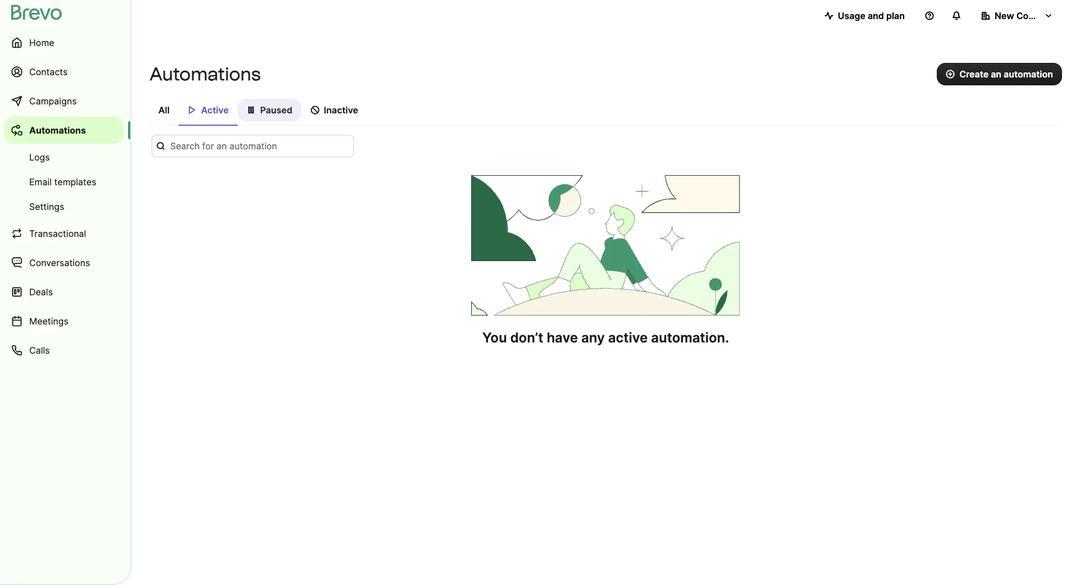 Task type: vqa. For each thing, say whether or not it's contained in the screenshot.
You don't have any active automation. tab panel
yes



Task type: locate. For each thing, give the bounding box(es) containing it.
meetings link
[[4, 308, 124, 335]]

0 horizontal spatial automations
[[29, 125, 86, 136]]

campaigns link
[[4, 88, 124, 115]]

dxrbf image for paused
[[247, 106, 256, 115]]

active
[[608, 330, 648, 346]]

don't
[[510, 330, 543, 346]]

any
[[581, 330, 605, 346]]

1 horizontal spatial dxrbf image
[[247, 106, 256, 115]]

new company button
[[972, 4, 1062, 27]]

all
[[158, 104, 170, 116]]

1 dxrbf image from the left
[[188, 106, 197, 115]]

0 horizontal spatial dxrbf image
[[188, 106, 197, 115]]

settings link
[[4, 195, 124, 218]]

automations up the logs link
[[29, 125, 86, 136]]

dxrbf image left "active"
[[188, 106, 197, 115]]

1 horizontal spatial automations
[[149, 63, 261, 85]]

inactive
[[324, 104, 358, 116]]

dxrbf image inside active "link"
[[188, 106, 197, 115]]

meetings
[[29, 316, 69, 327]]

home
[[29, 37, 54, 48]]

automation.
[[651, 330, 729, 346]]

deals link
[[4, 279, 124, 306]]

automations up "active"
[[149, 63, 261, 85]]

paused
[[260, 104, 292, 116]]

2 dxrbf image from the left
[[247, 106, 256, 115]]

deals
[[29, 286, 53, 298]]

create an automation button
[[937, 63, 1062, 85]]

dxrbf image
[[188, 106, 197, 115], [247, 106, 256, 115]]

automations link
[[4, 117, 124, 144]]

active
[[201, 104, 229, 116]]

email templates link
[[4, 171, 124, 193]]

email
[[29, 176, 52, 188]]

email templates
[[29, 176, 96, 188]]

automation
[[1004, 69, 1053, 80]]

workflow-list-search-input search field
[[152, 135, 354, 157]]

conversations link
[[4, 249, 124, 276]]

automations inside "link"
[[29, 125, 86, 136]]

tab list
[[149, 99, 1062, 126]]

company
[[1016, 10, 1058, 21]]

1 vertical spatial automations
[[29, 125, 86, 136]]

inactive link
[[301, 99, 367, 125]]

automations
[[149, 63, 261, 85], [29, 125, 86, 136]]

settings
[[29, 201, 64, 212]]

usage and plan button
[[815, 4, 914, 27]]

plan
[[886, 10, 905, 21]]

all link
[[149, 99, 179, 125]]

dxrbf image left paused
[[247, 106, 256, 115]]

dxrbf image inside paused link
[[247, 106, 256, 115]]

new
[[995, 10, 1014, 21]]

have
[[547, 330, 578, 346]]

contacts link
[[4, 58, 124, 85]]



Task type: describe. For each thing, give the bounding box(es) containing it.
templates
[[54, 176, 96, 188]]

paused link
[[238, 99, 301, 125]]

you don't have any active automation. tab panel
[[149, 135, 1062, 347]]

dxrbf image
[[310, 106, 319, 115]]

conversations
[[29, 257, 90, 268]]

tab list containing all
[[149, 99, 1062, 126]]

0 vertical spatial automations
[[149, 63, 261, 85]]

calls
[[29, 345, 50, 356]]

an
[[991, 69, 1002, 80]]

logs link
[[4, 146, 124, 169]]

home link
[[4, 29, 124, 56]]

transactional
[[29, 228, 86, 239]]

create an automation
[[959, 69, 1053, 80]]

you
[[482, 330, 507, 346]]

usage and plan
[[838, 10, 905, 21]]

dxrbf image for active
[[188, 106, 197, 115]]

and
[[868, 10, 884, 21]]

logs
[[29, 152, 50, 163]]

you don't have any active automation.
[[482, 330, 729, 346]]

transactional link
[[4, 220, 124, 247]]

contacts
[[29, 66, 68, 78]]

usage
[[838, 10, 866, 21]]

calls link
[[4, 337, 124, 364]]

active link
[[179, 99, 238, 126]]

new company
[[995, 10, 1058, 21]]

campaigns
[[29, 95, 77, 107]]

create
[[959, 69, 989, 80]]



